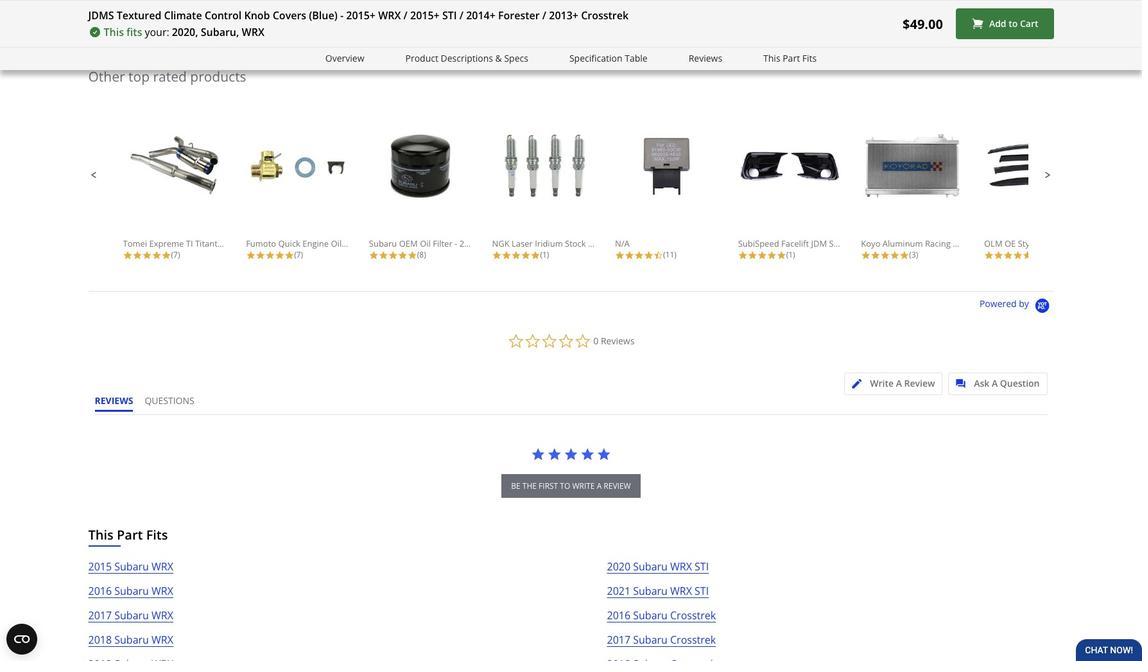 Task type: describe. For each thing, give the bounding box(es) containing it.
2 vertical spatial this
[[88, 526, 114, 543]]

reviews
[[95, 394, 133, 407]]

wrx for 2021 subaru wrx sti
[[671, 584, 693, 598]]

to inside button
[[1009, 18, 1018, 30]]

powered
[[980, 298, 1017, 310]]

specification table
[[570, 52, 648, 64]]

subispeed
[[739, 238, 780, 249]]

2016 for 2016 subaru wrx
[[88, 584, 112, 598]]

products
[[190, 67, 246, 85]]

1 vertical spatial this part fits
[[88, 526, 168, 543]]

1 ... from the left
[[991, 238, 998, 249]]

ngk laser iridium stock heat range...
[[492, 238, 640, 249]]

2017 subaru crosstrek
[[607, 633, 716, 647]]

0 vertical spatial fits
[[803, 52, 817, 64]]

3 total reviews element
[[862, 249, 965, 260]]

review
[[604, 480, 631, 491]]

subaru inside subaru oem oil filter - 2015+ wrx "link"
[[369, 238, 397, 249]]

2016 subaru crosstrek link
[[607, 607, 716, 631]]

first
[[539, 480, 558, 491]]

expreme
[[149, 238, 184, 249]]

subaru for 2016 subaru crosstrek
[[634, 608, 668, 622]]

2016 subaru crosstrek
[[607, 608, 716, 622]]

powered by link
[[980, 298, 1055, 314]]

0
[[594, 335, 599, 347]]

overview link
[[326, 51, 365, 66]]

2018 subaru wrx
[[88, 633, 173, 647]]

product descriptions & specs link
[[406, 51, 529, 66]]

7 total reviews element for quick
[[246, 249, 349, 260]]

2021 subaru wrx sti
[[607, 584, 709, 598]]

subaru oem oil filter - 2015+ wrx
[[369, 238, 504, 249]]

2017 for 2017 subaru crosstrek
[[607, 633, 631, 647]]

(7) for quick
[[294, 249, 303, 260]]

fumoto quick engine oil drain valve...
[[246, 238, 395, 249]]

0 vertical spatial this part fits
[[764, 52, 817, 64]]

forester
[[499, 8, 540, 22]]

subaru for 2015 subaru wrx
[[115, 559, 149, 574]]

cat-
[[235, 238, 250, 249]]

drain
[[344, 238, 365, 249]]

subaru for 2018 subaru wrx
[[115, 633, 149, 647]]

1 total reviews element for laser
[[492, 249, 595, 260]]

this fits your: 2020, subaru, wrx
[[104, 25, 265, 39]]

ngk laser iridium stock heat range... link
[[492, 132, 640, 249]]

oem
[[399, 238, 418, 249]]

titantium
[[195, 238, 233, 249]]

this part fits link
[[764, 51, 817, 66]]

subaru for 2017 subaru crosstrek
[[634, 633, 668, 647]]

(1) for facelift
[[787, 249, 796, 260]]

open widget image
[[6, 624, 37, 655]]

2017 for 2017 subaru wrx
[[88, 608, 112, 622]]

textured
[[117, 8, 161, 22]]

0 horizontal spatial part
[[117, 526, 143, 543]]

wrx inside "link"
[[486, 238, 504, 249]]

- right (blue)
[[340, 8, 344, 22]]

questions
[[145, 394, 194, 407]]

(2)
[[1033, 249, 1042, 260]]

(7) for expreme
[[171, 249, 180, 260]]

2017 subaru wrx link
[[88, 607, 173, 631]]

product descriptions & specs
[[406, 52, 529, 64]]

1 vertical spatial this
[[764, 52, 781, 64]]

olm
[[985, 238, 1003, 249]]

subaru for 2016 subaru wrx
[[115, 584, 149, 598]]

product
[[406, 52, 439, 64]]

koyo
[[862, 238, 881, 249]]

2020 subaru wrx sti link
[[607, 558, 709, 583]]

rain
[[1039, 238, 1056, 249]]

(1) for laser
[[541, 249, 550, 260]]

descriptions
[[441, 52, 493, 64]]

crosstrek for 2016 subaru crosstrek
[[671, 608, 716, 622]]

2015 subaru wrx link
[[88, 558, 173, 583]]

fumoto quick engine oil drain valve... link
[[246, 132, 395, 249]]

rated
[[153, 67, 187, 85]]

(blue)
[[309, 8, 338, 22]]

by
[[1020, 298, 1030, 310]]

fits
[[127, 25, 142, 39]]

be the first to write a review
[[512, 480, 631, 491]]

be
[[512, 480, 521, 491]]

back...
[[250, 238, 275, 249]]

iridium
[[535, 238, 563, 249]]

engine
[[303, 238, 329, 249]]

review
[[905, 377, 936, 389]]

ask
[[975, 377, 990, 389]]

0 vertical spatial this
[[104, 25, 124, 39]]

tomei
[[123, 238, 147, 249]]

facelift
[[782, 238, 810, 249]]

reviews link
[[689, 51, 723, 66]]

2015
[[88, 559, 112, 574]]

specification table link
[[570, 51, 648, 66]]

oil inside fumoto quick engine oil drain valve... "link"
[[331, 238, 342, 249]]

a
[[597, 480, 602, 491]]

2 total reviews element
[[985, 249, 1088, 260]]

wrx for 2017 subaru wrx
[[152, 608, 173, 622]]

valve...
[[368, 238, 395, 249]]

2013+
[[549, 8, 579, 22]]

covers
[[273, 8, 307, 22]]

wrx for 2020 subaru wrx sti
[[671, 559, 693, 574]]

jdm
[[812, 238, 828, 249]]

the
[[523, 480, 537, 491]]

1 horizontal spatial part
[[783, 52, 801, 64]]

quick
[[279, 238, 301, 249]]

half star image
[[654, 250, 664, 260]]

subispeed facelift jdm style...
[[739, 238, 855, 249]]

to inside 'button'
[[560, 480, 571, 491]]



Task type: vqa. For each thing, say whether or not it's contained in the screenshot.
'tab list' containing REVIEWS
yes



Task type: locate. For each thing, give the bounding box(es) containing it.
2020,
[[172, 25, 198, 39]]

be the first to write a review button
[[502, 474, 641, 498]]

0 vertical spatial to
[[1009, 18, 1018, 30]]

add to cart
[[990, 18, 1039, 30]]

ngk
[[492, 238, 510, 249]]

star image
[[152, 250, 162, 260], [256, 250, 265, 260], [275, 250, 285, 260], [285, 250, 294, 260], [408, 250, 417, 260], [492, 250, 502, 260], [502, 250, 512, 260], [616, 250, 625, 260], [644, 250, 654, 260], [748, 250, 758, 260], [768, 250, 777, 260], [777, 250, 787, 260], [862, 250, 871, 260], [871, 250, 881, 260], [900, 250, 910, 260], [995, 250, 1004, 260], [1014, 250, 1023, 260], [531, 447, 546, 461], [581, 447, 595, 461], [597, 447, 611, 461]]

0 horizontal spatial a
[[897, 377, 903, 389]]

- right radiator
[[989, 238, 991, 249]]

specs
[[505, 52, 529, 64]]

write
[[871, 377, 894, 389]]

0 horizontal spatial 2015+
[[346, 8, 376, 22]]

(1) right laser
[[541, 249, 550, 260]]

specification
[[570, 52, 623, 64]]

0 vertical spatial part
[[783, 52, 801, 64]]

1 horizontal spatial reviews
[[689, 52, 723, 64]]

0 horizontal spatial fits
[[146, 526, 168, 543]]

2018
[[88, 633, 112, 647]]

tomei expreme ti titantium cat-back...
[[123, 238, 275, 249]]

subaru down 2017 subaru wrx link
[[115, 633, 149, 647]]

1 vertical spatial sti
[[695, 559, 709, 574]]

jdms
[[88, 8, 114, 22]]

style...
[[830, 238, 855, 249]]

sti for 2020 subaru wrx sti
[[695, 559, 709, 574]]

2020 subaru wrx sti
[[607, 559, 709, 574]]

2 horizontal spatial 2015+
[[460, 238, 484, 249]]

sti up 2016 subaru crosstrek
[[695, 584, 709, 598]]

oe
[[1005, 238, 1017, 249]]

/ left the "2014+" in the top of the page
[[460, 8, 464, 22]]

2 horizontal spatial /
[[543, 8, 547, 22]]

oil right oem
[[420, 238, 431, 249]]

1 horizontal spatial 2015+
[[411, 8, 440, 22]]

1 vertical spatial reviews
[[601, 335, 635, 347]]

2 a from the left
[[993, 377, 998, 389]]

subaru inside 2015 subaru wrx link
[[115, 559, 149, 574]]

2016 inside 'link'
[[607, 608, 631, 622]]

2017 down "2016 subaru crosstrek" 'link'
[[607, 633, 631, 647]]

0 horizontal spatial /
[[404, 8, 408, 22]]

n/a
[[616, 238, 630, 249]]

0 horizontal spatial oil
[[331, 238, 342, 249]]

a for ask
[[993, 377, 998, 389]]

style
[[1019, 238, 1037, 249]]

a right write
[[897, 377, 903, 389]]

1 horizontal spatial 2016
[[607, 608, 631, 622]]

... right the guards
[[1092, 238, 1098, 249]]

1 vertical spatial 2017
[[607, 633, 631, 647]]

1 horizontal spatial 1 total reviews element
[[739, 249, 841, 260]]

7 total reviews element for expreme
[[123, 249, 226, 260]]

2016
[[88, 584, 112, 598], [607, 608, 631, 622]]

dialog image
[[957, 379, 973, 389]]

n/a link
[[616, 132, 718, 249]]

$49.00
[[903, 15, 944, 32]]

0 vertical spatial 2017
[[88, 608, 112, 622]]

2 ... from the left
[[1092, 238, 1098, 249]]

1 vertical spatial to
[[560, 480, 571, 491]]

0 horizontal spatial to
[[560, 480, 571, 491]]

-
[[340, 8, 344, 22], [455, 238, 458, 249], [989, 238, 991, 249], [1089, 238, 1092, 249]]

ti
[[186, 238, 193, 249]]

2 (1) from the left
[[787, 249, 796, 260]]

0 horizontal spatial 7 total reviews element
[[123, 249, 226, 260]]

subaru inside 2020 subaru wrx sti link
[[634, 559, 668, 574]]

koyo aluminum racing radiator -... link
[[862, 132, 998, 249]]

0 horizontal spatial ...
[[991, 238, 998, 249]]

2016 subaru wrx
[[88, 584, 173, 598]]

2015 subaru wrx
[[88, 559, 173, 574]]

2015+
[[346, 8, 376, 22], [411, 8, 440, 22], [460, 238, 484, 249]]

2015+ up product
[[411, 8, 440, 22]]

(8)
[[417, 249, 426, 260]]

subispeed facelift jdm style... link
[[739, 132, 855, 249]]

subaru down 2021 subaru wrx sti link
[[634, 608, 668, 622]]

olm oe style rain guards -...
[[985, 238, 1098, 249]]

2 / from the left
[[460, 8, 464, 22]]

tab list
[[95, 394, 206, 414]]

koyo aluminum racing radiator -...
[[862, 238, 998, 249]]

2 1 total reviews element from the left
[[739, 249, 841, 260]]

7 total reviews element
[[123, 249, 226, 260], [246, 249, 349, 260]]

crosstrek
[[582, 8, 629, 22], [671, 608, 716, 622], [671, 633, 716, 647]]

subaru for 2021 subaru wrx sti
[[634, 584, 668, 598]]

/
[[404, 8, 408, 22], [460, 8, 464, 22], [543, 8, 547, 22]]

subaru inside 2017 subaru crosstrek link
[[634, 633, 668, 647]]

a inside dropdown button
[[897, 377, 903, 389]]

other top rated products
[[88, 67, 246, 85]]

8 total reviews element
[[369, 249, 472, 260]]

subaru inside 2018 subaru wrx link
[[115, 633, 149, 647]]

(11)
[[664, 249, 677, 260]]

subaru for 2020 subaru wrx sti
[[634, 559, 668, 574]]

2015+ right (blue)
[[346, 8, 376, 22]]

subaru left oem
[[369, 238, 397, 249]]

2016 down 2021
[[607, 608, 631, 622]]

overview
[[326, 52, 365, 64]]

to right add
[[1009, 18, 1018, 30]]

1 7 total reviews element from the left
[[123, 249, 226, 260]]

/ up product
[[404, 8, 408, 22]]

crosstrek down "2016 subaru crosstrek" 'link'
[[671, 633, 716, 647]]

1 horizontal spatial this part fits
[[764, 52, 817, 64]]

crosstrek for 2017 subaru crosstrek
[[671, 633, 716, 647]]

1 horizontal spatial (1)
[[787, 249, 796, 260]]

1 vertical spatial crosstrek
[[671, 608, 716, 622]]

subaru down 2020 subaru wrx sti link
[[634, 584, 668, 598]]

write a review button
[[845, 372, 943, 395]]

2021
[[607, 584, 631, 598]]

2 vertical spatial crosstrek
[[671, 633, 716, 647]]

your:
[[145, 25, 169, 39]]

1 / from the left
[[404, 8, 408, 22]]

1 horizontal spatial oil
[[420, 238, 431, 249]]

table
[[625, 52, 648, 64]]

2 7 total reviews element from the left
[[246, 249, 349, 260]]

... left oe
[[991, 238, 998, 249]]

add to cart button
[[957, 8, 1055, 39]]

crosstrek right 2013+
[[582, 8, 629, 22]]

subaru up 2016 subaru wrx
[[115, 559, 149, 574]]

sti for 2021 subaru wrx sti
[[695, 584, 709, 598]]

0 horizontal spatial reviews
[[601, 335, 635, 347]]

2018 subaru wrx link
[[88, 631, 173, 656]]

subaru for 2017 subaru wrx
[[115, 608, 149, 622]]

olm oe style rain guards -... link
[[985, 132, 1098, 249]]

0 vertical spatial crosstrek
[[582, 8, 629, 22]]

1 vertical spatial fits
[[146, 526, 168, 543]]

2017 subaru wrx
[[88, 608, 173, 622]]

0 horizontal spatial 1 total reviews element
[[492, 249, 595, 260]]

2014+
[[467, 8, 496, 22]]

0 horizontal spatial this part fits
[[88, 526, 168, 543]]

/ left 2013+
[[543, 8, 547, 22]]

stock
[[565, 238, 586, 249]]

1 1 total reviews element from the left
[[492, 249, 595, 260]]

0 horizontal spatial (1)
[[541, 249, 550, 260]]

1 horizontal spatial /
[[460, 8, 464, 22]]

2017 subaru crosstrek link
[[607, 631, 716, 656]]

wrx for 2015 subaru wrx
[[152, 559, 173, 574]]

1 total reviews element for facelift
[[739, 249, 841, 260]]

3 / from the left
[[543, 8, 547, 22]]

laser
[[512, 238, 533, 249]]

a inside dropdown button
[[993, 377, 998, 389]]

other
[[88, 67, 125, 85]]

1 (7) from the left
[[171, 249, 180, 260]]

- inside "link"
[[455, 238, 458, 249]]

11 total reviews element
[[616, 249, 718, 260]]

- right the guards
[[1089, 238, 1092, 249]]

subaru inside 2021 subaru wrx sti link
[[634, 584, 668, 598]]

subaru inside 2016 subaru wrx link
[[115, 584, 149, 598]]

part
[[783, 52, 801, 64], [117, 526, 143, 543]]

...
[[991, 238, 998, 249], [1092, 238, 1098, 249]]

heat
[[589, 238, 607, 249]]

2016 down 2015
[[88, 584, 112, 598]]

1 horizontal spatial a
[[993, 377, 998, 389]]

control
[[205, 8, 242, 22]]

this
[[104, 25, 124, 39], [764, 52, 781, 64], [88, 526, 114, 543]]

1 horizontal spatial (7)
[[294, 249, 303, 260]]

- right filter
[[455, 238, 458, 249]]

2016 for 2016 subaru crosstrek
[[607, 608, 631, 622]]

0 horizontal spatial 2016
[[88, 584, 112, 598]]

subaru down 2016 subaru wrx link
[[115, 608, 149, 622]]

&
[[496, 52, 502, 64]]

crosstrek up 2017 subaru crosstrek
[[671, 608, 716, 622]]

subaru inside 2017 subaru wrx link
[[115, 608, 149, 622]]

1 horizontal spatial ...
[[1092, 238, 1098, 249]]

2017 up 2018
[[88, 608, 112, 622]]

1 (1) from the left
[[541, 249, 550, 260]]

subaru down 2015 subaru wrx link
[[115, 584, 149, 598]]

0 vertical spatial sti
[[443, 8, 457, 22]]

write no frame image
[[853, 379, 869, 389]]

1 oil from the left
[[331, 238, 342, 249]]

2015+ inside "link"
[[460, 238, 484, 249]]

(1)
[[541, 249, 550, 260], [787, 249, 796, 260]]

(1) left jdm on the top right of page
[[787, 249, 796, 260]]

write
[[573, 480, 595, 491]]

subaru down "2016 subaru crosstrek" 'link'
[[634, 633, 668, 647]]

1 horizontal spatial 2017
[[607, 633, 631, 647]]

sti left the "2014+" in the top of the page
[[443, 8, 457, 22]]

(7) right back...
[[294, 249, 303, 260]]

(7)
[[171, 249, 180, 260], [294, 249, 303, 260]]

2016 subaru wrx link
[[88, 583, 173, 607]]

1 horizontal spatial to
[[1009, 18, 1018, 30]]

oil left drain
[[331, 238, 342, 249]]

guards
[[1059, 238, 1087, 249]]

question
[[1001, 377, 1040, 389]]

crosstrek inside 'link'
[[671, 608, 716, 622]]

this part fits
[[764, 52, 817, 64], [88, 526, 168, 543]]

1 a from the left
[[897, 377, 903, 389]]

add
[[990, 18, 1007, 30]]

0 horizontal spatial (7)
[[171, 249, 180, 260]]

knob
[[244, 8, 270, 22]]

wrx for 2016 subaru wrx
[[152, 584, 173, 598]]

0 vertical spatial reviews
[[689, 52, 723, 64]]

2 (7) from the left
[[294, 249, 303, 260]]

subaru up 2021 subaru wrx sti
[[634, 559, 668, 574]]

2017
[[88, 608, 112, 622], [607, 633, 631, 647]]

tab list containing reviews
[[95, 394, 206, 414]]

1 vertical spatial 2016
[[607, 608, 631, 622]]

a for write
[[897, 377, 903, 389]]

1 horizontal spatial 7 total reviews element
[[246, 249, 349, 260]]

1 vertical spatial part
[[117, 526, 143, 543]]

sti up 2021 subaru wrx sti
[[695, 559, 709, 574]]

wrx
[[378, 8, 401, 22], [242, 25, 265, 39], [486, 238, 504, 249], [152, 559, 173, 574], [671, 559, 693, 574], [152, 584, 173, 598], [671, 584, 693, 598], [152, 608, 173, 622], [152, 633, 173, 647]]

ask a question button
[[949, 372, 1048, 395]]

(7) left the ti
[[171, 249, 180, 260]]

star image
[[123, 250, 133, 260], [133, 250, 142, 260], [142, 250, 152, 260], [162, 250, 171, 260], [246, 250, 256, 260], [265, 250, 275, 260], [369, 250, 379, 260], [379, 250, 389, 260], [389, 250, 398, 260], [398, 250, 408, 260], [512, 250, 521, 260], [521, 250, 531, 260], [531, 250, 541, 260], [625, 250, 635, 260], [635, 250, 644, 260], [739, 250, 748, 260], [758, 250, 768, 260], [881, 250, 891, 260], [891, 250, 900, 260], [985, 250, 995, 260], [1004, 250, 1014, 260], [1023, 250, 1033, 260], [548, 447, 562, 461], [564, 447, 579, 461]]

0 horizontal spatial 2017
[[88, 608, 112, 622]]

subaru inside "2016 subaru crosstrek" 'link'
[[634, 608, 668, 622]]

2021 subaru wrx sti link
[[607, 583, 709, 607]]

0 vertical spatial 2016
[[88, 584, 112, 598]]

to right first
[[560, 480, 571, 491]]

1 total reviews element
[[492, 249, 595, 260], [739, 249, 841, 260]]

2015+ right filter
[[460, 238, 484, 249]]

oil inside subaru oem oil filter - 2015+ wrx "link"
[[420, 238, 431, 249]]

a right ask in the bottom of the page
[[993, 377, 998, 389]]

subaru oem oil filter - 2015+ wrx link
[[369, 132, 504, 249]]

tomei expreme ti titantium cat-back... link
[[123, 132, 275, 249]]

wrx for 2018 subaru wrx
[[152, 633, 173, 647]]

2 oil from the left
[[420, 238, 431, 249]]

2 vertical spatial sti
[[695, 584, 709, 598]]

1 horizontal spatial fits
[[803, 52, 817, 64]]

range...
[[609, 238, 640, 249]]



